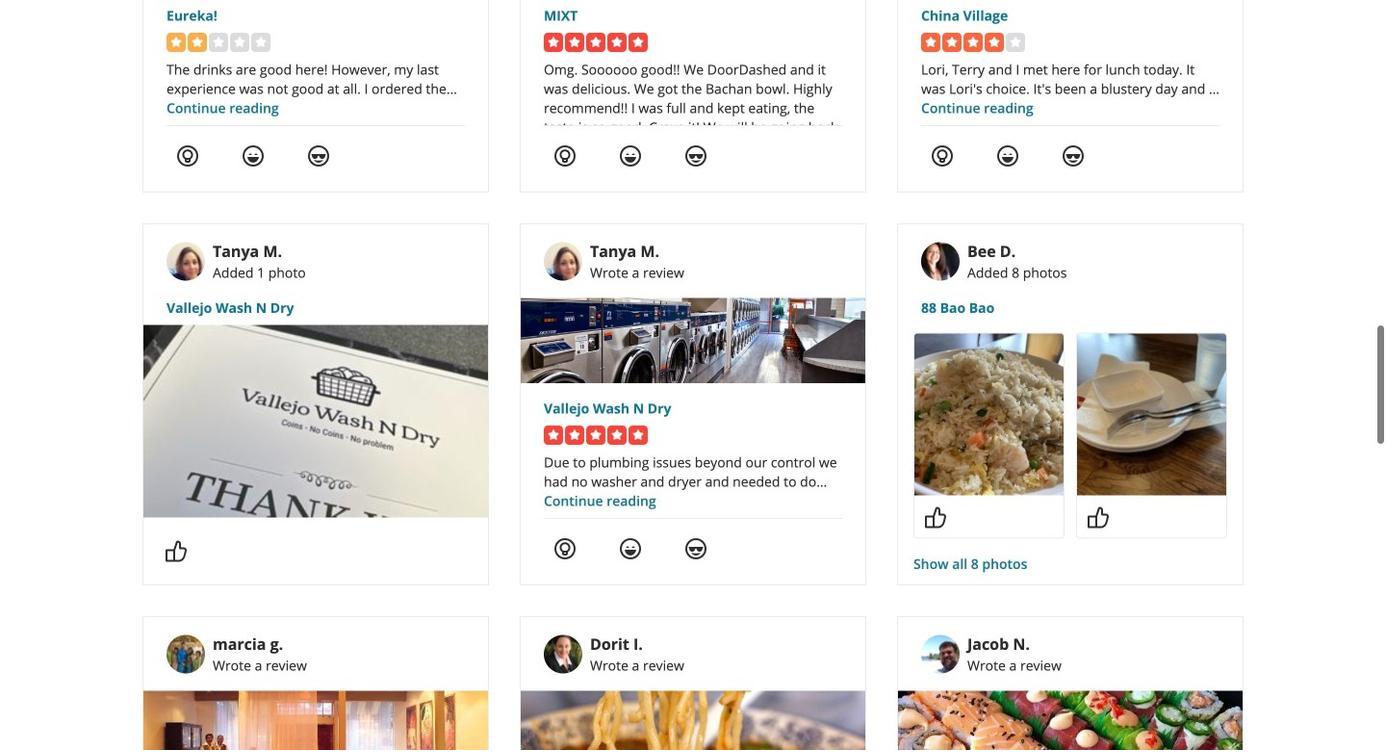 Task type: describe. For each thing, give the bounding box(es) containing it.
5 star rating image for the photo of marcia g.
[[167, 319, 271, 338]]

like feed item image
[[165, 40, 188, 63]]

photo of maureen l. image
[[921, 528, 960, 567]]

5 star rating image for photo of kevin h.
[[544, 712, 648, 731]]

photo of jacob n. image
[[921, 135, 960, 174]]

24 cool v2 image for 3 star rating image
[[1062, 431, 1085, 454]]

24 useful v2 image for 5 star rating image related to the photo of marcia g.
[[176, 431, 199, 454]]

24 funny v2 image for photo of dorit i. 5 star rating image
[[619, 431, 642, 454]]

24 cool v2 image for 5 star rating image related to the photo of marcia g.
[[307, 431, 330, 454]]

photo of dorit i. image
[[544, 135, 583, 174]]

24 funny v2 image for 5 star rating image related to the photo of marcia g.
[[242, 431, 265, 454]]



Task type: vqa. For each thing, say whether or not it's contained in the screenshot.
PHOTO OF JACOB N.
yes



Task type: locate. For each thing, give the bounding box(es) containing it.
24 funny v2 image
[[619, 38, 642, 61], [242, 431, 265, 454], [619, 431, 642, 454]]

photo of margaryta m. image
[[167, 528, 205, 567]]

24 cool v2 image
[[307, 431, 330, 454], [1062, 431, 1085, 454]]

1 horizontal spatial 24 cool v2 image
[[1062, 431, 1085, 454]]

2 24 cool v2 image from the left
[[1062, 431, 1085, 454]]

0 horizontal spatial 24 cool v2 image
[[307, 431, 330, 454]]

3 star rating image
[[921, 319, 1025, 338]]

24 useful v2 image for photo of dorit i. 5 star rating image
[[554, 431, 577, 454]]

1 24 cool v2 image from the left
[[307, 431, 330, 454]]

5 star rating image for photo of dorit i.
[[544, 319, 648, 338]]

24 funny v2 image
[[997, 431, 1020, 454]]

24 useful v2 image
[[554, 38, 577, 61], [176, 431, 199, 454], [554, 431, 577, 454]]

photo of kevin h. image
[[544, 528, 583, 567]]

24 useful v2 image
[[931, 431, 954, 454]]

like feed item image
[[924, 6, 947, 30]]

photo of marcia g. image
[[167, 135, 205, 174]]

5 star rating image for photo of maureen l.
[[921, 712, 1025, 731]]

5 star rating image
[[167, 319, 271, 338], [544, 319, 648, 338], [167, 712, 271, 731], [544, 712, 648, 731], [921, 712, 1025, 731]]



